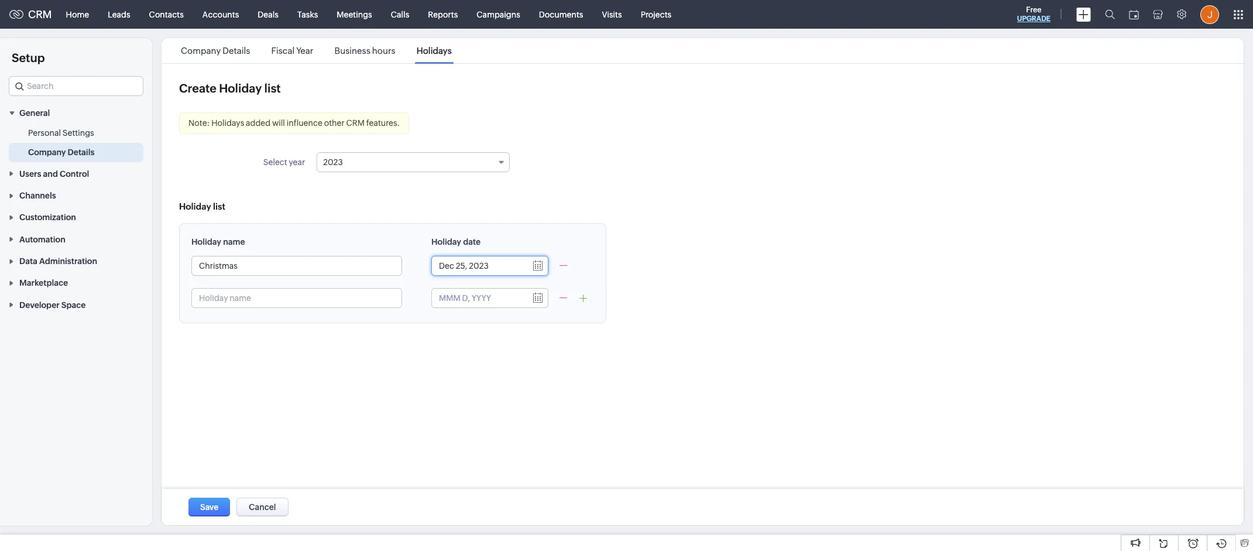 Task type: locate. For each thing, give the bounding box(es) containing it.
meetings
[[337, 10, 372, 19]]

general
[[19, 109, 50, 118]]

calls
[[391, 10, 410, 19]]

business
[[335, 46, 371, 56]]

cancel
[[249, 503, 276, 512]]

0 horizontal spatial holidays
[[212, 118, 244, 128]]

features.
[[367, 118, 400, 128]]

list up holiday name
[[213, 201, 226, 211]]

0 horizontal spatial list
[[213, 201, 226, 211]]

company details
[[181, 46, 250, 56], [28, 148, 94, 157]]

None field
[[9, 76, 143, 96]]

select
[[263, 158, 287, 167]]

holiday for holiday list
[[179, 201, 211, 211]]

will
[[272, 118, 285, 128]]

tasks link
[[288, 0, 328, 28]]

list
[[264, 81, 281, 95], [213, 201, 226, 211]]

automation button
[[0, 228, 152, 250]]

users and control button
[[0, 162, 152, 184]]

projects link
[[632, 0, 681, 28]]

mmm d, yyyy text field for holiday name text box
[[432, 257, 526, 275]]

space
[[61, 300, 86, 310]]

1 vertical spatial company details
[[28, 148, 94, 157]]

accounts
[[203, 10, 239, 19]]

0 horizontal spatial details
[[68, 148, 94, 157]]

holiday left name
[[192, 237, 221, 247]]

holidays down "reports"
[[417, 46, 452, 56]]

0 horizontal spatial company details
[[28, 148, 94, 157]]

general button
[[0, 102, 152, 124]]

administration
[[39, 257, 97, 266]]

free upgrade
[[1018, 5, 1051, 23]]

holiday
[[219, 81, 262, 95], [179, 201, 211, 211], [192, 237, 221, 247], [432, 237, 462, 247]]

control
[[60, 169, 89, 178]]

company up create at left
[[181, 46, 221, 56]]

home
[[66, 10, 89, 19]]

details up create holiday list
[[223, 46, 250, 56]]

details
[[223, 46, 250, 56], [68, 148, 94, 157]]

channels button
[[0, 184, 152, 206]]

1 mmm d, yyyy text field from the top
[[432, 257, 526, 275]]

data
[[19, 257, 37, 266]]

details down settings
[[68, 148, 94, 157]]

select year
[[263, 158, 305, 167]]

1 horizontal spatial holidays
[[417, 46, 452, 56]]

note: holidays added will influence other crm features.
[[189, 118, 400, 128]]

company details down accounts
[[181, 46, 250, 56]]

company details inside general region
[[28, 148, 94, 157]]

company
[[181, 46, 221, 56], [28, 148, 66, 157]]

holidays right note:
[[212, 118, 244, 128]]

and
[[43, 169, 58, 178]]

0 horizontal spatial company
[[28, 148, 66, 157]]

meetings link
[[328, 0, 382, 28]]

list containing company details
[[170, 38, 463, 63]]

company details link down personal settings
[[28, 147, 94, 158]]

crm left home link
[[28, 8, 52, 20]]

users and control
[[19, 169, 89, 178]]

holiday for holiday date
[[432, 237, 462, 247]]

1 vertical spatial mmm d, yyyy text field
[[432, 289, 526, 307]]

details inside general region
[[68, 148, 94, 157]]

marketplace button
[[0, 272, 152, 294]]

calls link
[[382, 0, 419, 28]]

0 vertical spatial holidays
[[417, 46, 452, 56]]

crm right other
[[346, 118, 365, 128]]

0 vertical spatial company details
[[181, 46, 250, 56]]

personal settings
[[28, 128, 94, 138]]

1 horizontal spatial company details
[[181, 46, 250, 56]]

1 horizontal spatial company details link
[[179, 46, 252, 56]]

0 horizontal spatial company details link
[[28, 147, 94, 158]]

campaigns
[[477, 10, 521, 19]]

visits
[[602, 10, 622, 19]]

2023 field
[[317, 152, 510, 172]]

2 mmm d, yyyy text field from the top
[[432, 289, 526, 307]]

1 horizontal spatial crm
[[346, 118, 365, 128]]

list up will
[[264, 81, 281, 95]]

1 horizontal spatial details
[[223, 46, 250, 56]]

create menu element
[[1070, 0, 1099, 28]]

contacts link
[[140, 0, 193, 28]]

year
[[289, 158, 305, 167]]

hours
[[372, 46, 396, 56]]

1 horizontal spatial company
[[181, 46, 221, 56]]

list
[[170, 38, 463, 63]]

holidays
[[417, 46, 452, 56], [212, 118, 244, 128]]

holiday for holiday name
[[192, 237, 221, 247]]

1 vertical spatial company
[[28, 148, 66, 157]]

cancel button
[[237, 498, 288, 517]]

holiday up holiday name
[[179, 201, 211, 211]]

company details link
[[179, 46, 252, 56], [28, 147, 94, 158]]

company details down personal settings
[[28, 148, 94, 157]]

1 horizontal spatial list
[[264, 81, 281, 95]]

1 vertical spatial details
[[68, 148, 94, 157]]

0 vertical spatial crm
[[28, 8, 52, 20]]

holiday left "date"
[[432, 237, 462, 247]]

holidays link
[[415, 46, 454, 56]]

1 vertical spatial company details link
[[28, 147, 94, 158]]

company down personal
[[28, 148, 66, 157]]

upgrade
[[1018, 15, 1051, 23]]

documents
[[539, 10, 584, 19]]

company details link down accounts
[[179, 46, 252, 56]]

developer space
[[19, 300, 86, 310]]

data administration button
[[0, 250, 152, 272]]

channels
[[19, 191, 56, 200]]

profile element
[[1194, 0, 1227, 28]]

reports link
[[419, 0, 468, 28]]

crm
[[28, 8, 52, 20], [346, 118, 365, 128]]

0 vertical spatial mmm d, yyyy text field
[[432, 257, 526, 275]]

contacts
[[149, 10, 184, 19]]

MMM d, yyyy text field
[[432, 257, 526, 275], [432, 289, 526, 307]]



Task type: describe. For each thing, give the bounding box(es) containing it.
note:
[[189, 118, 210, 128]]

holiday date
[[432, 237, 481, 247]]

business hours link
[[333, 46, 397, 56]]

automation
[[19, 235, 65, 244]]

fiscal
[[271, 46, 295, 56]]

visits link
[[593, 0, 632, 28]]

1 vertical spatial list
[[213, 201, 226, 211]]

data administration
[[19, 257, 97, 266]]

date
[[463, 237, 481, 247]]

deals
[[258, 10, 279, 19]]

fiscal year
[[271, 46, 314, 56]]

personal settings link
[[28, 127, 94, 139]]

year
[[296, 46, 314, 56]]

accounts link
[[193, 0, 249, 28]]

leads
[[108, 10, 130, 19]]

profile image
[[1201, 5, 1220, 24]]

deals link
[[249, 0, 288, 28]]

0 vertical spatial company
[[181, 46, 221, 56]]

tasks
[[297, 10, 318, 19]]

create menu image
[[1077, 7, 1092, 21]]

Search text field
[[9, 77, 143, 95]]

holiday up added
[[219, 81, 262, 95]]

projects
[[641, 10, 672, 19]]

create holiday list
[[179, 81, 281, 95]]

save button
[[189, 498, 230, 517]]

1 vertical spatial crm
[[346, 118, 365, 128]]

Holiday name text field
[[192, 257, 402, 275]]

other
[[324, 118, 345, 128]]

search image
[[1106, 9, 1116, 19]]

0 vertical spatial list
[[264, 81, 281, 95]]

general region
[[0, 124, 152, 162]]

users
[[19, 169, 41, 178]]

create
[[179, 81, 217, 95]]

settings
[[63, 128, 94, 138]]

name
[[223, 237, 245, 247]]

personal
[[28, 128, 61, 138]]

crm link
[[9, 8, 52, 20]]

customization
[[19, 213, 76, 222]]

0 horizontal spatial crm
[[28, 8, 52, 20]]

1 vertical spatial holidays
[[212, 118, 244, 128]]

developer
[[19, 300, 60, 310]]

holiday name
[[192, 237, 245, 247]]

2023
[[323, 158, 343, 167]]

marketplace
[[19, 278, 68, 288]]

developer space button
[[0, 294, 152, 316]]

company inside general region
[[28, 148, 66, 157]]

setup
[[12, 51, 45, 64]]

company details link inside general region
[[28, 147, 94, 158]]

0 vertical spatial company details link
[[179, 46, 252, 56]]

fiscal year link
[[270, 46, 315, 56]]

holiday list
[[179, 201, 226, 211]]

reports
[[428, 10, 458, 19]]

home link
[[57, 0, 98, 28]]

leads link
[[98, 0, 140, 28]]

save
[[200, 503, 219, 512]]

business hours
[[335, 46, 396, 56]]

customization button
[[0, 206, 152, 228]]

mmm d, yyyy text field for holiday name text field
[[432, 289, 526, 307]]

influence
[[287, 118, 323, 128]]

free
[[1027, 5, 1042, 14]]

search element
[[1099, 0, 1123, 29]]

0 vertical spatial details
[[223, 46, 250, 56]]

documents link
[[530, 0, 593, 28]]

Holiday name text field
[[192, 289, 402, 307]]

calendar image
[[1130, 10, 1140, 19]]

campaigns link
[[468, 0, 530, 28]]

added
[[246, 118, 271, 128]]



Task type: vqa. For each thing, say whether or not it's contained in the screenshot.
Channels image
no



